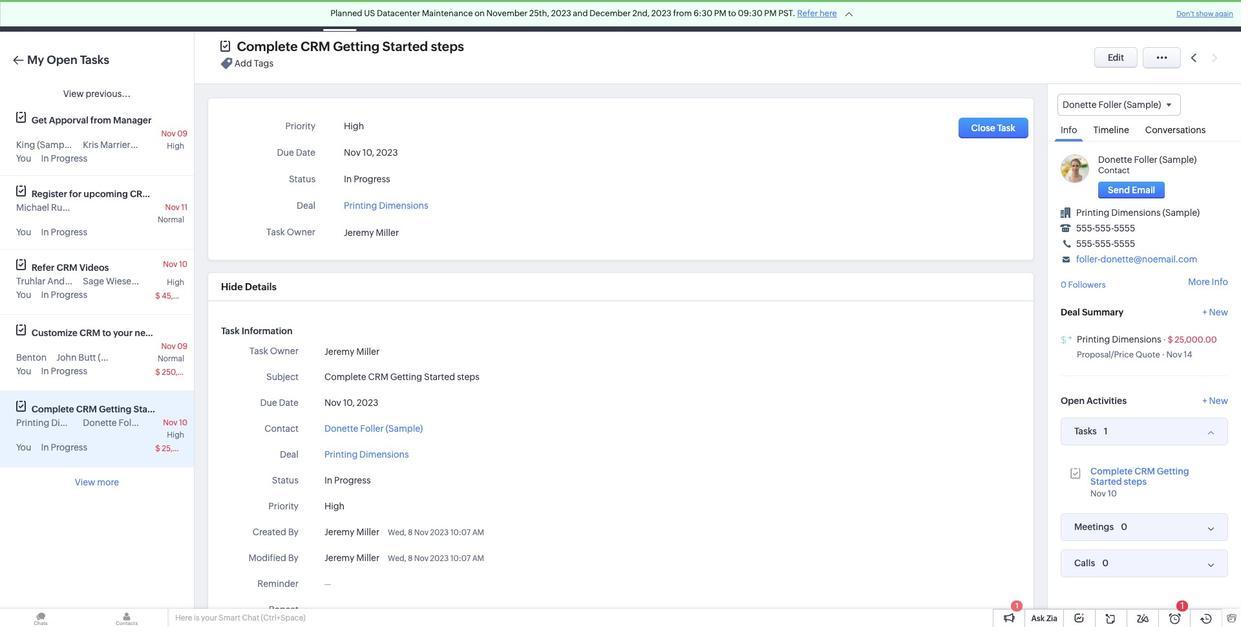 Task type: vqa. For each thing, say whether or not it's contained in the screenshot.
Records associated with Related
no



Task type: locate. For each thing, give the bounding box(es) containing it.
tasks left us
[[328, 11, 351, 21]]

1 vertical spatial 09
[[177, 342, 187, 351]]

refer right 'pst.'
[[797, 8, 818, 18]]

us
[[364, 8, 375, 18]]

foller-
[[1076, 254, 1101, 265]]

1 horizontal spatial from
[[673, 8, 692, 18]]

1 vertical spatial by
[[288, 553, 299, 563]]

you for complete
[[16, 442, 31, 453]]

09 up 'webinars'
[[177, 129, 187, 138]]

from left 6:30
[[673, 8, 692, 18]]

8 for created by
[[408, 528, 413, 537]]

progress for register for upcoming crm webinars
[[51, 227, 87, 237]]

open activities
[[1061, 395, 1127, 406]]

2 vertical spatial tasks
[[1074, 426, 1097, 436]]

0 vertical spatial task owner
[[266, 227, 315, 237]]

0 horizontal spatial to
[[102, 328, 111, 338]]

truhlar
[[16, 276, 46, 286], [67, 276, 96, 286]]

0 vertical spatial ·
[[1163, 335, 1166, 344]]

king (sample)
[[16, 140, 74, 150]]

2 wed, 8 nov 2023 10:07 am from the top
[[388, 554, 484, 563]]

0 vertical spatial wed, 8 nov 2023 10:07 am
[[388, 528, 484, 537]]

by right created
[[288, 527, 299, 537]]

meetings link
[[362, 0, 421, 31]]

1 horizontal spatial contact
[[1098, 166, 1130, 175]]

info left timeline
[[1061, 125, 1077, 135]]

0 vertical spatial from
[[673, 8, 692, 18]]

1 truhlar from the left
[[16, 276, 46, 286]]

normal up the $ 250,000.00
[[158, 354, 184, 363]]

from up kris
[[90, 115, 111, 125]]

10:07 for modified by
[[450, 554, 471, 563]]

0 vertical spatial your
[[113, 328, 133, 338]]

your
[[113, 328, 133, 338], [201, 614, 217, 623]]

0 vertical spatial due
[[277, 147, 294, 158]]

0 vertical spatial normal
[[158, 215, 184, 224]]

1 vertical spatial + new
[[1203, 395, 1228, 406]]

info right more
[[1212, 277, 1228, 287]]

1 vertical spatial 5555
[[1114, 239, 1135, 249]]

upcoming
[[84, 189, 128, 199]]

0 vertical spatial 09
[[177, 129, 187, 138]]

2 by from the top
[[288, 553, 299, 563]]

0 for meetings
[[1121, 521, 1128, 532]]

deal
[[297, 200, 315, 211], [1061, 307, 1080, 317], [280, 449, 299, 460]]

2 vertical spatial 10
[[1108, 488, 1117, 498]]

printing dimensions for bottommost printing dimensions link
[[324, 449, 409, 460]]

1 by from the top
[[288, 527, 299, 537]]

normal down 11
[[158, 215, 184, 224]]

jeremy
[[344, 228, 374, 238], [324, 346, 354, 357], [324, 527, 354, 537], [324, 553, 354, 563]]

1 vertical spatial calls
[[1074, 558, 1095, 568]]

planned
[[330, 8, 362, 18]]

in progress for complete crm getting started steps
[[41, 442, 87, 453]]

normal
[[158, 215, 184, 224], [158, 354, 184, 363]]

0 vertical spatial contact
[[1098, 166, 1130, 175]]

printing dimensions (sample) link
[[1076, 208, 1200, 218]]

2 am from the top
[[472, 554, 484, 563]]

enterprise-trial upgrade
[[936, 6, 995, 25]]

customize
[[32, 328, 78, 338]]

3 you from the top
[[16, 290, 31, 300]]

marrier
[[100, 140, 130, 150]]

progress
[[51, 153, 87, 164], [354, 174, 390, 184], [51, 227, 87, 237], [51, 290, 87, 300], [51, 366, 87, 376], [51, 442, 87, 453], [334, 475, 371, 486]]

accounts
[[224, 11, 264, 21]]

0 horizontal spatial truhlar
[[16, 276, 46, 286]]

1 horizontal spatial pm
[[764, 8, 777, 18]]

products link
[[575, 0, 634, 31]]

5555 up foller-donette@noemail.com link
[[1114, 239, 1135, 249]]

0 horizontal spatial complete crm getting started steps nov 10
[[32, 404, 191, 427]]

$ 250,000.00
[[155, 368, 206, 377]]

2 you from the top
[[16, 227, 31, 237]]

1 pm from the left
[[714, 8, 727, 18]]

pm
[[714, 8, 727, 18], [764, 8, 777, 18]]

truhlar left and
[[16, 276, 46, 286]]

09 up 250,000.00
[[177, 342, 187, 351]]

+ new
[[1203, 307, 1228, 317], [1203, 395, 1228, 406]]

0
[[1061, 280, 1067, 290], [1121, 521, 1128, 532], [1102, 558, 1109, 568]]

1 horizontal spatial complete crm getting started steps nov 10
[[1091, 466, 1189, 498]]

your left needs
[[113, 328, 133, 338]]

0 vertical spatial nov 10, 2023
[[344, 147, 398, 158]]

1 horizontal spatial info
[[1212, 277, 1228, 287]]

0 vertical spatial info
[[1061, 125, 1077, 135]]

1 am from the top
[[472, 528, 484, 537]]

0 horizontal spatial 1
[[1016, 602, 1019, 610]]

5555 down printing dimensions (sample) link
[[1114, 223, 1135, 233]]

information
[[242, 326, 293, 336]]

1 horizontal spatial meetings
[[1074, 522, 1114, 532]]

register for upcoming crm webinars nov 11
[[32, 189, 193, 212]]

5 you from the top
[[16, 442, 31, 453]]

2 pm from the left
[[764, 8, 777, 18]]

10 up "45,000.00" on the left of the page
[[179, 260, 187, 269]]

open right my
[[47, 53, 77, 67]]

2 truhlar from the left
[[67, 276, 96, 286]]

2 wed, from the top
[[388, 554, 406, 563]]

view left more
[[75, 477, 95, 487]]

2 5555 from the top
[[1114, 239, 1135, 249]]

1 horizontal spatial donette foller (sample) link
[[1098, 155, 1197, 165]]

more info link
[[1188, 277, 1228, 287]]

1 horizontal spatial tasks
[[328, 11, 351, 21]]

0 vertical spatial +
[[1203, 307, 1207, 317]]

1 horizontal spatial truhlar
[[67, 276, 96, 286]]

2 horizontal spatial tasks
[[1074, 426, 1097, 436]]

1 vertical spatial to
[[102, 328, 111, 338]]

followers
[[1068, 280, 1106, 290]]

view up "apporval"
[[63, 89, 84, 99]]

subject
[[266, 372, 299, 382]]

from inside get apporval from manager nov 09
[[90, 115, 111, 125]]

1 vertical spatial 10,
[[343, 398, 355, 408]]

task up details
[[266, 227, 285, 237]]

0 vertical spatial 5555
[[1114, 223, 1135, 233]]

1 8 from the top
[[408, 528, 413, 537]]

5555
[[1114, 223, 1135, 233], [1114, 239, 1135, 249]]

profile element
[[1175, 0, 1211, 31]]

donette foller (sample) link
[[1098, 155, 1197, 165], [324, 422, 423, 436]]

setup element
[[1149, 0, 1175, 32]]

reports link
[[462, 0, 516, 31]]

foller
[[1099, 100, 1122, 110], [1134, 155, 1158, 165], [119, 418, 142, 428], [360, 423, 384, 434]]

contacts image
[[86, 609, 167, 627]]

1 vertical spatial 0
[[1121, 521, 1128, 532]]

0 horizontal spatial pm
[[714, 8, 727, 18]]

1 vertical spatial contact
[[265, 423, 299, 434]]

1 vertical spatial 8
[[408, 554, 413, 563]]

your inside 'customize crm to your needs nov 09'
[[113, 328, 133, 338]]

tasks down open activities
[[1074, 426, 1097, 436]]

planned us datacenter maintenance on november 25th, 2023 and december 2nd, 2023 from 6:30 pm to 09:30 pm pst. refer here
[[330, 8, 837, 18]]

owner
[[287, 227, 315, 237], [270, 346, 299, 356]]

wieser
[[106, 276, 135, 286]]

555-555-5555
[[1076, 223, 1135, 233], [1076, 239, 1135, 249]]

1 horizontal spatial to
[[728, 8, 736, 18]]

by right modified
[[288, 553, 299, 563]]

10
[[179, 260, 187, 269], [179, 418, 187, 427], [1108, 488, 1117, 498]]

refer up and
[[32, 262, 55, 273]]

sales orders link
[[685, 0, 759, 31]]

1 555-555-5555 from the top
[[1076, 223, 1135, 233]]

in progress for refer crm videos
[[41, 290, 87, 300]]

1 vertical spatial 25,000.00
[[162, 444, 201, 453]]

0 vertical spatial 0
[[1061, 280, 1067, 290]]

crm
[[31, 9, 57, 23], [301, 39, 330, 54], [130, 189, 151, 199], [57, 262, 77, 273], [80, 328, 100, 338], [368, 372, 389, 382], [76, 404, 97, 414], [1135, 466, 1155, 476]]

1 vertical spatial 10
[[179, 418, 187, 427]]

priority
[[285, 121, 315, 131], [268, 501, 299, 511]]

in progress for customize crm to your needs
[[41, 366, 87, 376]]

1 vertical spatial view
[[75, 477, 95, 487]]

getting
[[333, 39, 380, 54], [390, 372, 422, 382], [99, 404, 131, 414], [1157, 466, 1189, 476]]

your right 'is'
[[201, 614, 217, 623]]

0 vertical spatial deal
[[297, 200, 315, 211]]

contact down subject
[[265, 423, 299, 434]]

steps
[[431, 39, 464, 54], [457, 372, 480, 382], [167, 404, 191, 414], [1124, 476, 1147, 487]]

deals link
[[274, 0, 318, 31]]

10 down complete crm getting started steps 'link' on the bottom right of the page
[[1108, 488, 1117, 498]]

my
[[27, 53, 44, 67]]

0 horizontal spatial 25,000.00
[[162, 444, 201, 453]]

10 up $ 25,000.00
[[179, 418, 187, 427]]

printing for top printing dimensions link
[[344, 200, 377, 211]]

task owner down information
[[250, 346, 299, 356]]

task down task information
[[250, 346, 268, 356]]

tasks up view previous...
[[80, 53, 109, 67]]

in for complete crm getting started steps
[[41, 442, 49, 453]]

1 vertical spatial am
[[472, 554, 484, 563]]

printing dimensions (sample)
[[1076, 208, 1200, 218]]

0 vertical spatial calls
[[432, 11, 452, 21]]

1 horizontal spatial 1
[[1104, 426, 1108, 436]]

0 horizontal spatial tasks
[[80, 53, 109, 67]]

tasks link
[[318, 0, 362, 31]]

high for kris marrier (sample)
[[167, 142, 184, 151]]

kris marrier (sample)
[[83, 140, 170, 150]]

1 horizontal spatial your
[[201, 614, 217, 623]]

1 vertical spatial normal
[[158, 354, 184, 363]]

1 vertical spatial new
[[1209, 395, 1228, 406]]

+ new link
[[1203, 307, 1228, 324]]

0 horizontal spatial refer
[[32, 262, 55, 273]]

hide details
[[221, 281, 277, 292]]

printing inside printing dimensions · $ 25,000.00 proposal/price quote · nov 14
[[1077, 334, 1110, 344]]

by
[[288, 527, 299, 537], [288, 553, 299, 563]]

pm right 6:30
[[714, 8, 727, 18]]

you for get
[[16, 153, 31, 164]]

555-
[[1076, 223, 1095, 233], [1095, 223, 1114, 233], [1076, 239, 1095, 249], [1095, 239, 1114, 249]]

created
[[253, 527, 286, 537]]

1 wed, 8 nov 2023 10:07 am from the top
[[388, 528, 484, 537]]

$ inside printing dimensions · $ 25,000.00 proposal/price quote · nov 14
[[1168, 335, 1173, 344]]

1 horizontal spatial refer
[[797, 8, 818, 18]]

(sample) inside donette foller (sample) contact
[[1160, 155, 1197, 165]]

09
[[177, 129, 187, 138], [177, 342, 187, 351]]

high for donette foller (sample)
[[167, 431, 184, 440]]

0 vertical spatial open
[[47, 53, 77, 67]]

get
[[32, 115, 47, 125]]

from
[[673, 8, 692, 18], [90, 115, 111, 125]]

printing for bottommost printing dimensions link
[[324, 449, 358, 460]]

$ for refer crm videos
[[155, 292, 160, 301]]

0 vertical spatial due date
[[277, 147, 315, 158]]

you for customize
[[16, 366, 31, 376]]

add
[[235, 58, 252, 69]]

task left information
[[221, 326, 240, 336]]

1 horizontal spatial calls
[[1074, 558, 1095, 568]]

previous record image
[[1191, 53, 1197, 62]]

1 + from the top
[[1203, 307, 1207, 317]]

1 horizontal spatial open
[[1061, 395, 1085, 406]]

task right close
[[997, 123, 1016, 133]]

0 vertical spatial meetings
[[372, 11, 411, 21]]

1 vertical spatial from
[[90, 115, 111, 125]]

repeat
[[269, 604, 299, 615]]

open
[[47, 53, 77, 67], [1061, 395, 1085, 406]]

open left activities
[[1061, 395, 1085, 406]]

show
[[1196, 10, 1214, 17]]

2 horizontal spatial 0
[[1121, 521, 1128, 532]]

1 horizontal spatial 0
[[1102, 558, 1109, 568]]

progress for customize crm to your needs
[[51, 366, 87, 376]]

sales orders
[[696, 11, 748, 21]]

2 8 from the top
[[408, 554, 413, 563]]

4 you from the top
[[16, 366, 31, 376]]

to left 09:30
[[728, 8, 736, 18]]

next record image
[[1212, 53, 1221, 62]]

1 you from the top
[[16, 153, 31, 164]]

due date
[[277, 147, 315, 158], [260, 398, 299, 408]]

25,000.00 inside printing dimensions · $ 25,000.00 proposal/price quote · nov 14
[[1175, 335, 1217, 344]]

1 vertical spatial wed,
[[388, 554, 406, 563]]

nov inside printing dimensions · $ 25,000.00 proposal/price quote · nov 14
[[1167, 349, 1182, 359]]

in progress for register for upcoming crm webinars
[[41, 227, 87, 237]]

pm left 'pst.'
[[764, 8, 777, 18]]

0 vertical spatial tasks
[[328, 11, 351, 21]]

2 vertical spatial deal
[[280, 449, 299, 460]]

tasks inside tasks link
[[328, 11, 351, 21]]

more info
[[1188, 277, 1228, 287]]

refer
[[797, 8, 818, 18], [32, 262, 55, 273]]

2 vertical spatial printing dimensions link
[[324, 448, 409, 462]]

datacenter
[[377, 8, 420, 18]]

1 wed, from the top
[[388, 528, 406, 537]]

to
[[728, 8, 736, 18], [102, 328, 111, 338]]

45,000.00
[[162, 292, 201, 301]]

2 10:07 from the top
[[450, 554, 471, 563]]

dimensions for top printing dimensions link
[[379, 200, 428, 211]]

1 09 from the top
[[177, 129, 187, 138]]

close task link
[[958, 118, 1029, 138]]

signals image
[[1072, 0, 1096, 32]]

0 horizontal spatial calls
[[432, 11, 452, 21]]

2 09 from the top
[[177, 342, 187, 351]]

high for sage wieser (sample)
[[167, 278, 184, 287]]

profile image
[[1183, 5, 1204, 26]]

task owner up details
[[266, 227, 315, 237]]

customize crm to your needs nov 09
[[32, 328, 187, 351]]

6:30
[[694, 8, 712, 18]]

donette foller (sample) contact
[[1098, 155, 1197, 175]]

0 vertical spatial by
[[288, 527, 299, 537]]

view for view previous...
[[63, 89, 84, 99]]

None button
[[1098, 182, 1165, 199]]

2 + from the top
[[1203, 395, 1207, 406]]

sales
[[696, 11, 718, 21]]

1 10:07 from the top
[[450, 528, 471, 537]]

to up john butt (sample)
[[102, 328, 111, 338]]

0 horizontal spatial donette foller (sample)
[[83, 418, 181, 428]]

printing dimensions · $ 25,000.00 proposal/price quote · nov 14
[[1077, 334, 1217, 359]]

1 + new from the top
[[1203, 307, 1228, 317]]

0 horizontal spatial 0
[[1061, 280, 1067, 290]]

reports
[[473, 11, 506, 21]]

don't show again
[[1177, 10, 1233, 17]]

2 555-555-5555 from the top
[[1076, 239, 1135, 249]]

in for get apporval from manager
[[41, 153, 49, 164]]

1 vertical spatial wed, 8 nov 2023 10:07 am
[[388, 554, 484, 563]]

truhlar down refer crm videos
[[67, 276, 96, 286]]

activities
[[1087, 395, 1127, 406]]

dimensions for bottommost printing dimensions link
[[359, 449, 409, 460]]

more
[[97, 477, 119, 487]]

printing
[[344, 200, 377, 211], [1076, 208, 1110, 218], [1077, 334, 1110, 344], [16, 418, 49, 428], [324, 449, 358, 460]]

1 vertical spatial date
[[279, 398, 299, 408]]

attys
[[98, 276, 119, 286]]

1 vertical spatial your
[[201, 614, 217, 623]]

1 vertical spatial +
[[1203, 395, 1207, 406]]

progress for complete crm getting started steps
[[51, 442, 87, 453]]

1 vertical spatial owner
[[270, 346, 299, 356]]

in progress
[[41, 153, 87, 164], [344, 174, 390, 184], [41, 227, 87, 237], [41, 290, 87, 300], [41, 366, 87, 376], [41, 442, 87, 453], [324, 475, 371, 486]]

again
[[1215, 10, 1233, 17]]

by for created by
[[288, 527, 299, 537]]

contact down timeline
[[1098, 166, 1130, 175]]

$ 25,000.00
[[155, 444, 201, 453]]

1 vertical spatial tasks
[[80, 53, 109, 67]]

foller-donette@noemail.com
[[1076, 254, 1197, 265]]

1 normal from the top
[[158, 215, 184, 224]]



Task type: describe. For each thing, give the bounding box(es) containing it.
proposal/price
[[1077, 349, 1134, 359]]

Donette Foller (Sample) field
[[1058, 94, 1181, 116]]

0 horizontal spatial donette foller (sample) link
[[324, 422, 423, 436]]

home link
[[62, 0, 109, 31]]

09 inside 'customize crm to your needs nov 09'
[[177, 342, 187, 351]]

deal for bottommost printing dimensions link
[[280, 449, 299, 460]]

1 vertical spatial due date
[[260, 398, 299, 408]]

am for modified by
[[472, 554, 484, 563]]

normal inside michael ruta (sample) normal
[[158, 215, 184, 224]]

+ inside + new link
[[1203, 307, 1207, 317]]

search image
[[1045, 0, 1072, 32]]

0 vertical spatial priority
[[285, 121, 315, 131]]

december
[[590, 8, 631, 18]]

1 vertical spatial info
[[1212, 277, 1228, 287]]

register
[[32, 189, 67, 199]]

needs
[[135, 328, 161, 338]]

1 vertical spatial printing dimensions link
[[1077, 334, 1161, 344]]

quotes
[[644, 11, 675, 21]]

0 for calls
[[1102, 558, 1109, 568]]

more
[[1188, 277, 1210, 287]]

1 vertical spatial nov 10, 2023
[[324, 398, 378, 408]]

printing for printing dimensions (sample) link
[[1076, 208, 1110, 218]]

dimensions inside printing dimensions · $ 25,000.00 proposal/price quote · nov 14
[[1112, 334, 1161, 344]]

view previous...
[[63, 89, 131, 99]]

foller inside donette foller (sample) contact
[[1134, 155, 1158, 165]]

in for refer crm videos
[[41, 290, 49, 300]]

nov inside get apporval from manager nov 09
[[161, 129, 176, 138]]

contacts
[[165, 11, 203, 21]]

modified by
[[249, 553, 299, 563]]

1 vertical spatial due
[[260, 398, 277, 408]]

contact inside donette foller (sample) contact
[[1098, 166, 1130, 175]]

john
[[56, 352, 77, 363]]

chats image
[[0, 609, 81, 627]]

2 + new from the top
[[1203, 395, 1228, 406]]

sage wieser (sample)
[[83, 276, 174, 286]]

0 vertical spatial complete crm getting started steps nov 10
[[32, 404, 191, 427]]

marketplace element
[[1123, 0, 1149, 31]]

truhlar and truhlar attys
[[16, 276, 119, 286]]

foller inside donette foller (sample) link
[[360, 423, 384, 434]]

videos
[[79, 262, 109, 273]]

conversations
[[1145, 125, 1206, 135]]

november
[[487, 8, 528, 18]]

1 vertical spatial complete crm getting started steps nov 10
[[1091, 466, 1189, 498]]

printing dimensions for top printing dimensions link
[[344, 200, 428, 211]]

0 vertical spatial donette foller (sample) link
[[1098, 155, 1197, 165]]

task inside close task link
[[997, 123, 1016, 133]]

$ for customize crm to your needs
[[155, 368, 160, 377]]

by for modified by
[[288, 553, 299, 563]]

crm inside 'customize crm to your needs nov 09'
[[80, 328, 100, 338]]

0 vertical spatial printing dimensions link
[[344, 197, 428, 211]]

services
[[769, 11, 805, 21]]

0 vertical spatial date
[[296, 147, 315, 158]]

1 new from the top
[[1209, 307, 1228, 317]]

details
[[245, 281, 277, 292]]

09 inside get apporval from manager nov 09
[[177, 129, 187, 138]]

modified
[[249, 553, 286, 563]]

2 normal from the top
[[158, 354, 184, 363]]

1 vertical spatial complete crm getting started steps
[[324, 372, 480, 382]]

0 vertical spatial owner
[[287, 227, 315, 237]]

foller-donette@noemail.com link
[[1076, 254, 1197, 265]]

butt
[[78, 352, 96, 363]]

wed, for created by
[[388, 528, 406, 537]]

8 for modified by
[[408, 554, 413, 563]]

donette@noemail.com
[[1101, 254, 1197, 265]]

for
[[69, 189, 82, 199]]

kris
[[83, 140, 98, 150]]

don't
[[1177, 10, 1195, 17]]

in for customize crm to your needs
[[41, 366, 49, 376]]

wed, for modified by
[[388, 554, 406, 563]]

donette foller (sample) inside field
[[1063, 100, 1161, 110]]

crm inside register for upcoming crm webinars nov 11
[[130, 189, 151, 199]]

here
[[175, 614, 192, 623]]

close task
[[971, 123, 1016, 133]]

0 vertical spatial to
[[728, 8, 736, 18]]

to inside 'customize crm to your needs nov 09'
[[102, 328, 111, 338]]

0 vertical spatial 10
[[179, 260, 187, 269]]

contacts link
[[154, 0, 213, 31]]

home
[[73, 11, 98, 21]]

michael ruta (sample) normal
[[16, 202, 184, 224]]

crm link
[[10, 9, 57, 23]]

25th,
[[529, 8, 549, 18]]

(sample) inside michael ruta (sample) normal
[[72, 202, 110, 213]]

11
[[181, 203, 187, 212]]

1 vertical spatial open
[[1061, 395, 1085, 406]]

1 vertical spatial ·
[[1162, 349, 1165, 359]]

1 vertical spatial task owner
[[250, 346, 299, 356]]

10:07 for created by
[[450, 528, 471, 537]]

0 horizontal spatial contact
[[265, 423, 299, 434]]

my open tasks
[[27, 53, 109, 67]]

1 vertical spatial deal
[[1061, 307, 1080, 317]]

2nd,
[[633, 8, 650, 18]]

michael
[[16, 202, 49, 213]]

am for created by
[[472, 528, 484, 537]]

and
[[573, 8, 588, 18]]

in progress for get apporval from manager
[[41, 153, 87, 164]]

2 new from the top
[[1209, 395, 1228, 406]]

view more
[[75, 477, 119, 487]]

1 vertical spatial status
[[272, 475, 299, 486]]

maintenance
[[422, 8, 473, 18]]

in for register for upcoming crm webinars
[[41, 227, 49, 237]]

ask zia
[[1031, 614, 1058, 623]]

2 horizontal spatial 1
[[1181, 601, 1184, 611]]

calls link
[[421, 0, 462, 31]]

hide
[[221, 281, 243, 292]]

products
[[586, 11, 623, 21]]

0 horizontal spatial open
[[47, 53, 77, 67]]

created by
[[253, 527, 299, 537]]

and
[[47, 276, 65, 286]]

donette inside donette foller (sample) contact
[[1098, 155, 1132, 165]]

1 vertical spatial meetings
[[1074, 522, 1114, 532]]

timeline link
[[1087, 116, 1136, 141]]

$ 45,000.00
[[155, 292, 201, 301]]

1 horizontal spatial donette foller (sample)
[[324, 423, 423, 434]]

deal for top printing dimensions link
[[297, 200, 315, 211]]

apporval
[[49, 115, 88, 125]]

1 5555 from the top
[[1114, 223, 1135, 233]]

view for view more
[[75, 477, 95, 487]]

task information
[[221, 326, 293, 336]]

is
[[194, 614, 199, 623]]

wed, 8 nov 2023 10:07 am for modified by
[[388, 554, 484, 563]]

foller inside the "donette foller (sample)" field
[[1099, 100, 1122, 110]]

enterprise-
[[936, 6, 979, 16]]

0 vertical spatial refer
[[797, 8, 818, 18]]

upgrade
[[947, 16, 984, 25]]

previous...
[[86, 89, 131, 99]]

progress for get apporval from manager
[[51, 153, 87, 164]]

wed, 8 nov 2023 10:07 am for created by
[[388, 528, 484, 537]]

edit button
[[1094, 47, 1138, 68]]

ruta
[[51, 202, 70, 213]]

nov 10
[[163, 260, 187, 269]]

nov inside 'customize crm to your needs nov 09'
[[161, 342, 176, 351]]

1 vertical spatial priority
[[268, 501, 299, 511]]

dimensions for printing dimensions (sample) link
[[1111, 208, 1161, 218]]

chat
[[242, 614, 259, 623]]

(sample) inside field
[[1124, 100, 1161, 110]]

reminder
[[257, 579, 299, 589]]

don't show again link
[[1177, 10, 1233, 17]]

nov inside register for upcoming crm webinars nov 11
[[165, 203, 180, 212]]

1 vertical spatial printing dimensions
[[16, 418, 101, 428]]

quote
[[1136, 349, 1160, 359]]

create menu image
[[1014, 0, 1045, 31]]

0 vertical spatial 10,
[[363, 147, 374, 158]]

donette inside field
[[1063, 100, 1097, 110]]

timeline
[[1093, 125, 1129, 135]]

on
[[475, 8, 485, 18]]

progress for refer crm videos
[[51, 290, 87, 300]]

you for register
[[16, 227, 31, 237]]

zia
[[1047, 614, 1058, 623]]

0 horizontal spatial info
[[1061, 125, 1077, 135]]

0 vertical spatial status
[[289, 174, 315, 184]]

0 followers
[[1061, 280, 1106, 290]]

sage
[[83, 276, 104, 286]]

hide details link
[[221, 281, 277, 292]]

close
[[971, 123, 996, 133]]

0 horizontal spatial meetings
[[372, 11, 411, 21]]

$ for complete crm getting started steps
[[155, 444, 160, 453]]

refer here link
[[797, 8, 837, 18]]

0 vertical spatial complete crm getting started steps
[[237, 39, 464, 54]]

here
[[820, 8, 837, 18]]

orders
[[720, 11, 748, 21]]



